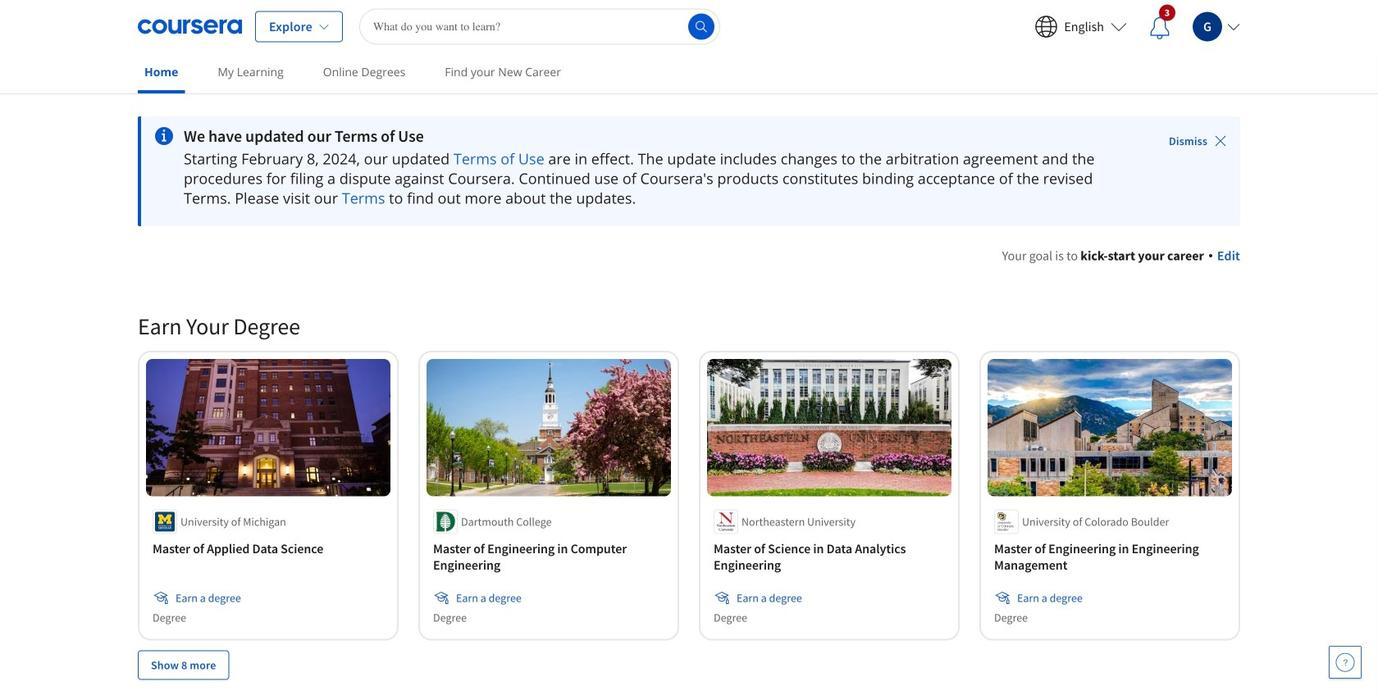 Task type: describe. For each thing, give the bounding box(es) containing it.
information: we have updated our terms of use element
[[184, 126, 1123, 146]]



Task type: vqa. For each thing, say whether or not it's contained in the screenshot.
'What do you want to learn?' 'text box'
yes



Task type: locate. For each thing, give the bounding box(es) containing it.
earn your degree collection element
[[128, 285, 1250, 696]]

coursera image
[[138, 14, 242, 40]]

What do you want to learn? text field
[[359, 9, 720, 45]]

main content
[[0, 96, 1378, 696]]

help center image
[[1335, 653, 1355, 673]]

None search field
[[359, 9, 720, 45]]



